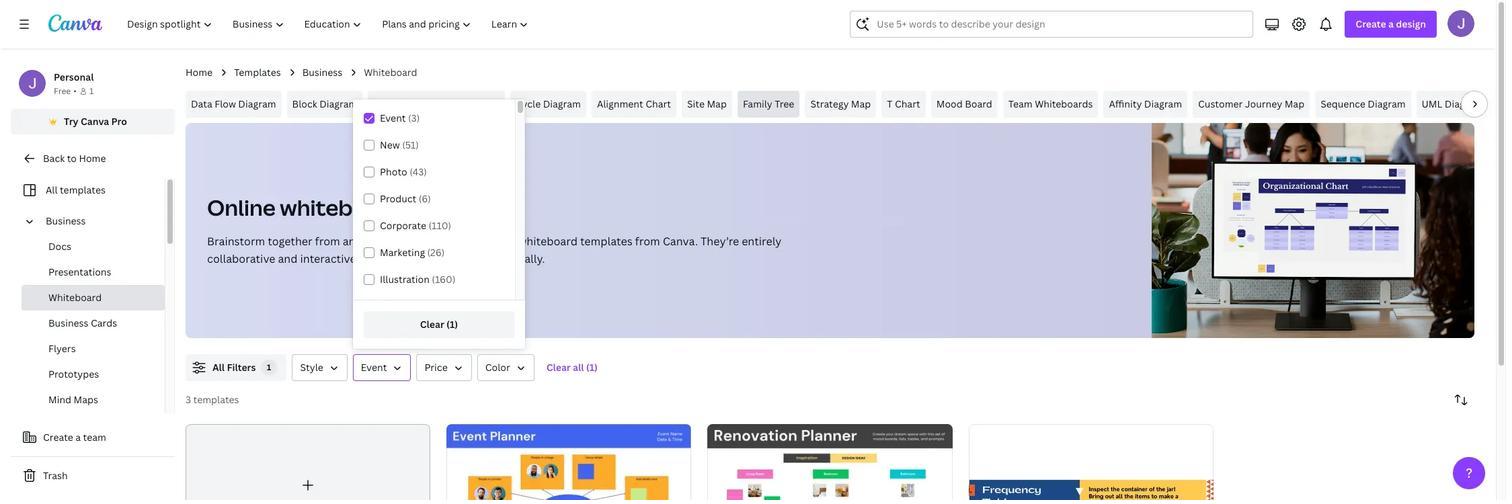 Task type: describe. For each thing, give the bounding box(es) containing it.
3 map from the left
[[1285, 97, 1305, 110]]

mind maps link
[[22, 387, 165, 413]]

0 vertical spatial business
[[302, 66, 342, 79]]

team
[[83, 431, 106, 444]]

customer
[[1198, 97, 1243, 110]]

online
[[483, 234, 516, 249]]

docs link
[[22, 234, 165, 260]]

all for all filters
[[212, 361, 225, 374]]

to inside brainstorm together from anywhere using these free, online whiteboard templates from canva. they're entirely collaborative and interactive, so it's easy to gather ideas virtually.
[[420, 251, 431, 266]]

prototypes
[[48, 368, 99, 381]]

a for design
[[1389, 17, 1394, 30]]

brainstorm
[[207, 234, 265, 249]]

pro
[[111, 115, 127, 128]]

a for team
[[76, 431, 81, 444]]

renovation planner planning whiteboard in yellow grey adjacent color blocks style image
[[708, 424, 953, 500]]

(160)
[[432, 273, 456, 286]]

whiteboards
[[1035, 97, 1093, 110]]

it's
[[376, 251, 392, 266]]

map for site map
[[707, 97, 727, 110]]

maps
[[74, 393, 98, 406]]

chart for alignment chart
[[646, 97, 671, 110]]

1 horizontal spatial home
[[186, 66, 213, 79]]

mind maps
[[48, 393, 98, 406]]

event for event
[[361, 361, 387, 374]]

(1) inside button
[[586, 361, 598, 374]]

diagram for sequence diagram
[[1368, 97, 1406, 110]]

3
[[186, 393, 191, 406]]

sequence
[[1321, 97, 1366, 110]]

affinity diagram
[[1109, 97, 1182, 110]]

using
[[396, 234, 423, 249]]

websites
[[48, 419, 90, 432]]

clear for clear (1)
[[420, 318, 444, 331]]

color
[[485, 361, 510, 374]]

corporate (110)
[[380, 219, 451, 232]]

uml
[[1422, 97, 1443, 110]]

site map
[[687, 97, 727, 110]]

all templates link
[[19, 178, 157, 203]]

flyers
[[48, 342, 76, 355]]

sequence diagram
[[1321, 97, 1406, 110]]

event for event (3)
[[380, 112, 406, 124]]

event button
[[353, 354, 411, 381]]

mood board link
[[931, 91, 998, 118]]

strategy
[[811, 97, 849, 110]]

Search search field
[[877, 11, 1245, 37]]

0 horizontal spatial whiteboard
[[280, 193, 404, 222]]

relationship
[[403, 97, 459, 110]]

1 vertical spatial business
[[46, 214, 86, 227]]

0 horizontal spatial to
[[67, 152, 77, 165]]

diagram for block diagram
[[319, 97, 357, 110]]

interactive,
[[300, 251, 359, 266]]

2 vertical spatial business
[[48, 317, 88, 329]]

0 horizontal spatial whiteboard
[[48, 291, 102, 304]]

(51)
[[402, 139, 419, 151]]

(6)
[[419, 192, 431, 205]]

1 diagram from the left
[[238, 97, 276, 110]]

chart for t chart
[[895, 97, 920, 110]]

together
[[268, 234, 312, 249]]

sequence diagram link
[[1315, 91, 1411, 118]]

diagram for uml diagram
[[1445, 97, 1483, 110]]

(1) inside button
[[447, 318, 458, 331]]

create a team
[[43, 431, 106, 444]]

virtually.
[[500, 251, 545, 266]]

create a team button
[[11, 424, 175, 451]]

top level navigation element
[[118, 11, 540, 38]]

jacob simon image
[[1448, 10, 1475, 37]]

try
[[64, 115, 78, 128]]

online
[[207, 193, 276, 222]]

strategy map link
[[805, 91, 876, 118]]

anywhere
[[343, 234, 393, 249]]

back
[[43, 152, 65, 165]]

product
[[380, 192, 416, 205]]

customer journey map
[[1198, 97, 1305, 110]]

photo
[[380, 165, 407, 178]]

product (6)
[[380, 192, 431, 205]]

cycle diagram
[[516, 97, 581, 110]]

online whiteboard templates
[[207, 193, 518, 222]]

templates inside brainstorm together from anywhere using these free, online whiteboard templates from canva. they're entirely collaborative and interactive, so it's easy to gather ideas virtually.
[[580, 234, 632, 249]]

entity relationship diagram
[[373, 97, 499, 110]]

Sort by button
[[1448, 387, 1475, 414]]

alignment chart link
[[592, 91, 676, 118]]

cycle
[[516, 97, 541, 110]]

collaborative
[[207, 251, 275, 266]]

t
[[887, 97, 893, 110]]

entity
[[373, 97, 401, 110]]

photo (43)
[[380, 165, 427, 178]]

event (3)
[[380, 112, 420, 124]]

site
[[687, 97, 705, 110]]

free
[[54, 85, 71, 97]]

try canva pro
[[64, 115, 127, 128]]

clear (1)
[[420, 318, 458, 331]]

illustration (160)
[[380, 273, 456, 286]]

business cards
[[48, 317, 117, 329]]

flow
[[215, 97, 236, 110]]

design
[[1396, 17, 1426, 30]]

websites link
[[22, 413, 165, 438]]

trash
[[43, 469, 68, 482]]

docs
[[48, 240, 71, 253]]

board
[[965, 97, 992, 110]]

uml diagram link
[[1416, 91, 1488, 118]]

easy
[[394, 251, 418, 266]]

back to home link
[[11, 145, 175, 172]]



Task type: vqa. For each thing, say whether or not it's contained in the screenshot.
"CANVA" inside the Try Canva Pro button
no



Task type: locate. For each thing, give the bounding box(es) containing it.
whiteboard down the presentations
[[48, 291, 102, 304]]

a inside button
[[76, 431, 81, 444]]

data
[[191, 97, 212, 110]]

style button
[[292, 354, 348, 381]]

0 horizontal spatial map
[[707, 97, 727, 110]]

business up docs
[[46, 214, 86, 227]]

entity relationship diagram link
[[368, 91, 505, 118]]

create left the design
[[1356, 17, 1386, 30]]

team
[[1009, 97, 1033, 110]]

all for all templates
[[46, 184, 58, 196]]

corporate
[[380, 219, 426, 232]]

0 vertical spatial a
[[1389, 17, 1394, 30]]

entirely
[[742, 234, 782, 249]]

mind
[[48, 393, 71, 406]]

1 vertical spatial whiteboard
[[48, 291, 102, 304]]

to right back
[[67, 152, 77, 165]]

chart left site
[[646, 97, 671, 110]]

business up block diagram
[[302, 66, 342, 79]]

presentations link
[[22, 260, 165, 285]]

event right style button on the bottom left
[[361, 361, 387, 374]]

7 diagram from the left
[[1445, 97, 1483, 110]]

1 map from the left
[[707, 97, 727, 110]]

create inside dropdown button
[[1356, 17, 1386, 30]]

0 horizontal spatial home
[[79, 152, 106, 165]]

0 horizontal spatial a
[[76, 431, 81, 444]]

clear all (1)
[[546, 361, 598, 374]]

mood board
[[936, 97, 992, 110]]

all
[[573, 361, 584, 374]]

free •
[[54, 85, 77, 97]]

1 vertical spatial a
[[76, 431, 81, 444]]

(110)
[[429, 219, 451, 232]]

business
[[302, 66, 342, 79], [46, 214, 86, 227], [48, 317, 88, 329]]

1 vertical spatial (1)
[[586, 361, 598, 374]]

1 horizontal spatial whiteboard
[[518, 234, 578, 249]]

map right site
[[707, 97, 727, 110]]

home up data
[[186, 66, 213, 79]]

create
[[1356, 17, 1386, 30], [43, 431, 73, 444]]

4 diagram from the left
[[543, 97, 581, 110]]

1 filter options selected element
[[261, 360, 277, 376]]

create a design
[[1356, 17, 1426, 30]]

presentations
[[48, 266, 111, 278]]

0 horizontal spatial all
[[46, 184, 58, 196]]

whiteboard up virtually.
[[518, 234, 578, 249]]

1 right filters
[[267, 362, 272, 373]]

0 vertical spatial clear
[[420, 318, 444, 331]]

back to home
[[43, 152, 106, 165]]

1 horizontal spatial clear
[[546, 361, 571, 374]]

business link down all templates link
[[40, 208, 157, 234]]

alignment chart
[[597, 97, 671, 110]]

1 vertical spatial create
[[43, 431, 73, 444]]

marketing (26)
[[380, 246, 445, 259]]

2 map from the left
[[851, 97, 871, 110]]

free,
[[457, 234, 481, 249]]

0 horizontal spatial from
[[315, 234, 340, 249]]

0 vertical spatial 1
[[89, 85, 94, 97]]

1
[[89, 85, 94, 97], [267, 362, 272, 373]]

(1)
[[447, 318, 458, 331], [586, 361, 598, 374]]

whiteboard inside brainstorm together from anywhere using these free, online whiteboard templates from canva. they're entirely collaborative and interactive, so it's easy to gather ideas virtually.
[[518, 234, 578, 249]]

clear up 'price'
[[420, 318, 444, 331]]

1 horizontal spatial create
[[1356, 17, 1386, 30]]

0 horizontal spatial 1
[[89, 85, 94, 97]]

diagram right block
[[319, 97, 357, 110]]

6 diagram from the left
[[1368, 97, 1406, 110]]

0 horizontal spatial chart
[[646, 97, 671, 110]]

marketing
[[380, 246, 425, 259]]

prototypes link
[[22, 362, 165, 387]]

clear inside clear (1) button
[[420, 318, 444, 331]]

clear inside clear all (1) button
[[546, 361, 571, 374]]

block diagram link
[[287, 91, 363, 118]]

create left team
[[43, 431, 73, 444]]

1 horizontal spatial a
[[1389, 17, 1394, 30]]

1 horizontal spatial map
[[851, 97, 871, 110]]

0 horizontal spatial create
[[43, 431, 73, 444]]

0 horizontal spatial business link
[[40, 208, 157, 234]]

whiteboard up anywhere
[[280, 193, 404, 222]]

business link
[[302, 65, 342, 80], [40, 208, 157, 234]]

family tree link
[[738, 91, 800, 118]]

diagram left the cycle
[[462, 97, 499, 110]]

tree
[[775, 97, 794, 110]]

1 vertical spatial to
[[420, 251, 431, 266]]

None search field
[[850, 11, 1254, 38]]

(26)
[[427, 246, 445, 259]]

to
[[67, 152, 77, 165], [420, 251, 431, 266]]

1 vertical spatial home
[[79, 152, 106, 165]]

event
[[380, 112, 406, 124], [361, 361, 387, 374]]

0 vertical spatial (1)
[[447, 318, 458, 331]]

data flow diagram link
[[186, 91, 281, 118]]

templates
[[234, 66, 281, 79]]

1 chart from the left
[[646, 97, 671, 110]]

journey
[[1245, 97, 1282, 110]]

new
[[380, 139, 400, 151]]

1 vertical spatial event
[[361, 361, 387, 374]]

block diagram
[[292, 97, 357, 110]]

5 diagram from the left
[[1144, 97, 1182, 110]]

business up flyers
[[48, 317, 88, 329]]

whiteboard
[[364, 66, 417, 79], [48, 291, 102, 304]]

create for create a team
[[43, 431, 73, 444]]

cards
[[91, 317, 117, 329]]

0 vertical spatial all
[[46, 184, 58, 196]]

0 vertical spatial home
[[186, 66, 213, 79]]

gather
[[434, 251, 468, 266]]

color button
[[477, 354, 534, 381]]

1 vertical spatial clear
[[546, 361, 571, 374]]

1 horizontal spatial all
[[212, 361, 225, 374]]

1 horizontal spatial business link
[[302, 65, 342, 80]]

1 horizontal spatial whiteboard
[[364, 66, 417, 79]]

2 horizontal spatial map
[[1285, 97, 1305, 110]]

map left t
[[851, 97, 871, 110]]

price
[[425, 361, 448, 374]]

all
[[46, 184, 58, 196], [212, 361, 225, 374]]

flyers link
[[22, 336, 165, 362]]

chart
[[646, 97, 671, 110], [895, 97, 920, 110]]

calculating relative frequencies education whiteboard in blue yellow red bold geometric style image
[[969, 424, 1214, 500]]

(1) right all on the left
[[586, 361, 598, 374]]

to right easy in the bottom of the page
[[420, 251, 431, 266]]

all filters
[[212, 361, 256, 374]]

0 vertical spatial whiteboard
[[364, 66, 417, 79]]

canva
[[81, 115, 109, 128]]

all down back
[[46, 184, 58, 196]]

whiteboard up entity
[[364, 66, 417, 79]]

ideas
[[470, 251, 497, 266]]

1 horizontal spatial from
[[635, 234, 660, 249]]

clear all (1) button
[[540, 354, 604, 381]]

cycle diagram link
[[510, 91, 586, 118]]

diagram right the cycle
[[543, 97, 581, 110]]

trash link
[[11, 463, 175, 490]]

0 vertical spatial create
[[1356, 17, 1386, 30]]

(3)
[[408, 112, 420, 124]]

0 horizontal spatial clear
[[420, 318, 444, 331]]

0 vertical spatial whiteboard
[[280, 193, 404, 222]]

diagram right sequence
[[1368, 97, 1406, 110]]

2 chart from the left
[[895, 97, 920, 110]]

clear left all on the left
[[546, 361, 571, 374]]

0 vertical spatial to
[[67, 152, 77, 165]]

1 horizontal spatial to
[[420, 251, 431, 266]]

they're
[[701, 234, 739, 249]]

1 from from the left
[[315, 234, 340, 249]]

1 vertical spatial all
[[212, 361, 225, 374]]

clear for clear all (1)
[[546, 361, 571, 374]]

(1) up price button
[[447, 318, 458, 331]]

diagram for cycle diagram
[[543, 97, 581, 110]]

from up the interactive, at bottom
[[315, 234, 340, 249]]

map right journey on the right top of the page
[[1285, 97, 1305, 110]]

business link up block diagram
[[302, 65, 342, 80]]

diagram for affinity diagram
[[1144, 97, 1182, 110]]

from left the canva.
[[635, 234, 660, 249]]

create for create a design
[[1356, 17, 1386, 30]]

customer journey map link
[[1193, 91, 1310, 118]]

1 right the •
[[89, 85, 94, 97]]

all left filters
[[212, 361, 225, 374]]

0 vertical spatial business link
[[302, 65, 342, 80]]

business cards link
[[22, 311, 165, 336]]

1 horizontal spatial chart
[[895, 97, 920, 110]]

filters
[[227, 361, 256, 374]]

event planner planning whiteboard in blue orange color blocks style image
[[447, 424, 691, 500]]

a left the design
[[1389, 17, 1394, 30]]

map for strategy map
[[851, 97, 871, 110]]

all templates
[[46, 184, 106, 196]]

family
[[743, 97, 772, 110]]

1 vertical spatial business link
[[40, 208, 157, 234]]

event down entity
[[380, 112, 406, 124]]

1 horizontal spatial 1
[[267, 362, 272, 373]]

chart right t
[[895, 97, 920, 110]]

2 from from the left
[[635, 234, 660, 249]]

data flow diagram
[[191, 97, 276, 110]]

site map link
[[682, 91, 732, 118]]

a inside dropdown button
[[1389, 17, 1394, 30]]

1 horizontal spatial (1)
[[586, 361, 598, 374]]

a left team
[[76, 431, 81, 444]]

3 templates
[[186, 393, 239, 406]]

strategy map
[[811, 97, 871, 110]]

and
[[278, 251, 298, 266]]

home up all templates link
[[79, 152, 106, 165]]

a
[[1389, 17, 1394, 30], [76, 431, 81, 444]]

create inside button
[[43, 431, 73, 444]]

1 vertical spatial whiteboard
[[518, 234, 578, 249]]

diagram right the affinity
[[1144, 97, 1182, 110]]

0 vertical spatial event
[[380, 112, 406, 124]]

t chart
[[887, 97, 920, 110]]

clear (1) button
[[364, 311, 514, 338]]

diagram right the 'uml'
[[1445, 97, 1483, 110]]

diagram down templates link
[[238, 97, 276, 110]]

3 diagram from the left
[[462, 97, 499, 110]]

affinity
[[1109, 97, 1142, 110]]

event inside button
[[361, 361, 387, 374]]

1 vertical spatial 1
[[267, 362, 272, 373]]

canva.
[[663, 234, 698, 249]]

affinity diagram link
[[1104, 91, 1187, 118]]

home
[[186, 66, 213, 79], [79, 152, 106, 165]]

uml diagram
[[1422, 97, 1483, 110]]

0 horizontal spatial (1)
[[447, 318, 458, 331]]

2 diagram from the left
[[319, 97, 357, 110]]



